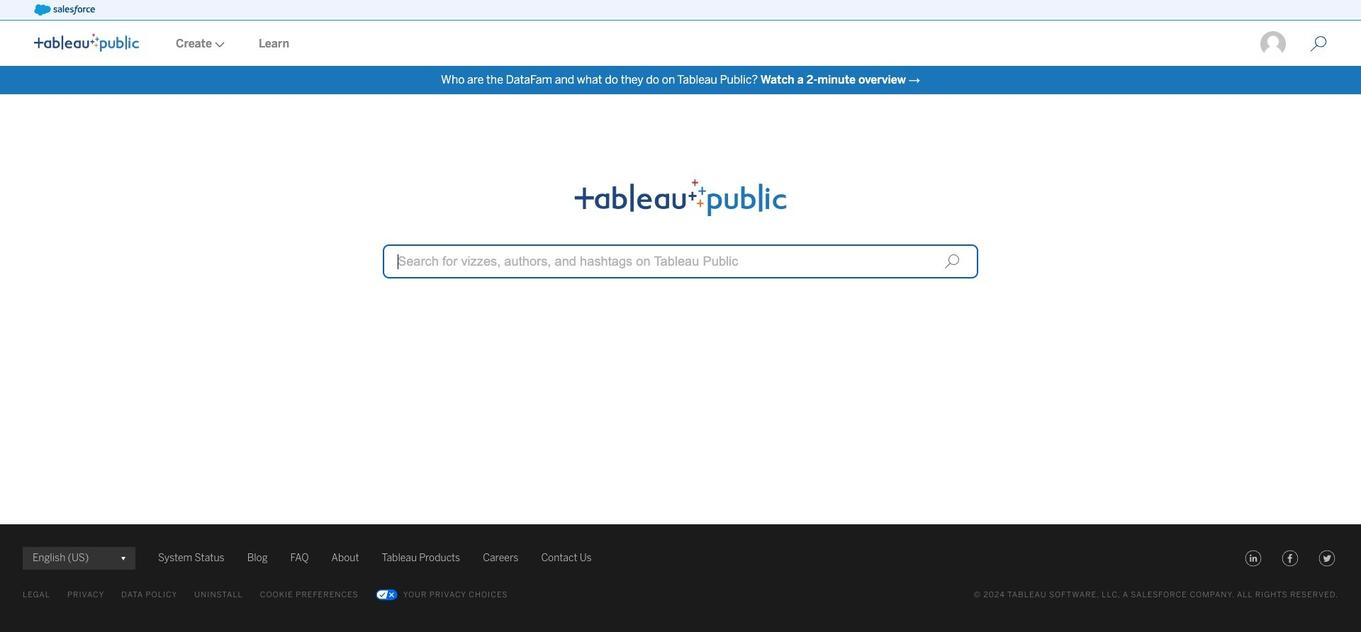 Task type: vqa. For each thing, say whether or not it's contained in the screenshot.
Use Data Interpreter
no



Task type: describe. For each thing, give the bounding box(es) containing it.
logo image
[[34, 33, 139, 52]]

salesforce logo image
[[34, 4, 95, 16]]



Task type: locate. For each thing, give the bounding box(es) containing it.
selected language element
[[33, 547, 126, 570]]

Search input field
[[383, 245, 979, 279]]

jacob.simon6557 image
[[1259, 30, 1288, 58]]

create image
[[212, 42, 225, 48]]

go to search image
[[1293, 35, 1345, 52]]

search image
[[945, 254, 960, 269]]



